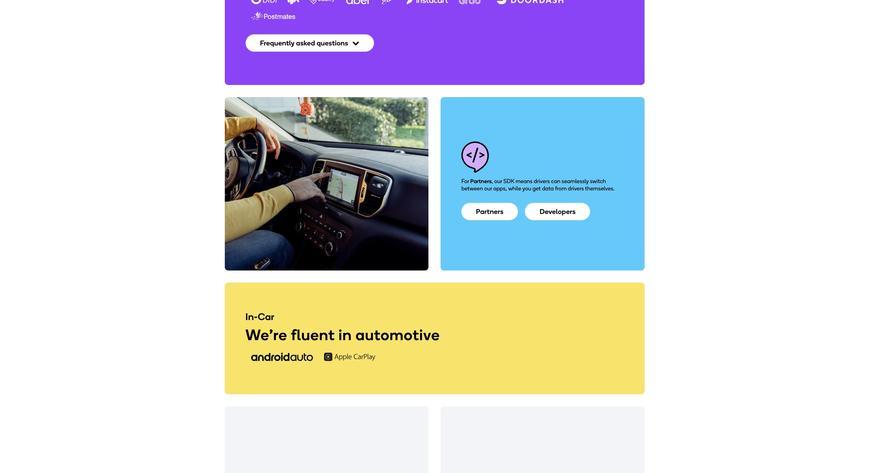 Task type: vqa. For each thing, say whether or not it's contained in the screenshot.
you
yes



Task type: describe. For each thing, give the bounding box(es) containing it.
apps,
[[494, 185, 507, 192]]

can
[[551, 178, 561, 185]]

in-
[[246, 311, 258, 323]]

questions
[[317, 39, 348, 47]]

for partners
[[462, 178, 492, 185]]

0 vertical spatial partners
[[470, 178, 492, 185]]

instacart logo image
[[407, 0, 448, 4]]

, our sdk means drivers can seamlessly switch between our apps, while you get data from drivers themselves.
[[462, 178, 615, 192]]

you
[[523, 185, 531, 192]]

in-car we're fluent in automotive
[[246, 311, 440, 344]]

automotive
[[356, 326, 440, 344]]

while
[[508, 185, 521, 192]]

didi logo image
[[251, 0, 276, 4]]

1 vertical spatial drivers
[[568, 185, 584, 192]]

themselves.
[[585, 185, 615, 192]]

for
[[462, 178, 469, 185]]

partners link
[[462, 203, 518, 220]]

frequently asked questions link
[[246, 34, 374, 52]]

data
[[542, 185, 554, 192]]

lyft logo image
[[288, 0, 299, 4]]

uber logo image
[[346, 0, 370, 4]]

0 horizontal spatial our
[[484, 185, 492, 192]]

cabify logo image
[[310, 0, 335, 4]]

doordash logo image
[[492, 0, 564, 4]]

chevron down image
[[352, 39, 360, 46]]

means
[[516, 178, 533, 185]]



Task type: locate. For each thing, give the bounding box(es) containing it.
grab logo image
[[459, 0, 481, 4]]

fluent
[[291, 326, 335, 344]]

frequently asked questions
[[260, 39, 348, 47]]

0 horizontal spatial drivers
[[534, 178, 550, 185]]

developers
[[540, 207, 576, 216]]

1 vertical spatial our
[[484, 185, 492, 192]]

our
[[494, 178, 502, 185], [484, 185, 492, 192]]

drivers
[[534, 178, 550, 185], [568, 185, 584, 192]]

from
[[555, 185, 567, 192]]

1 horizontal spatial our
[[494, 178, 502, 185]]

postmates logo image
[[251, 12, 295, 20]]

get
[[533, 185, 541, 192]]

0 vertical spatial our
[[494, 178, 502, 185]]

1 vertical spatial partners
[[476, 207, 504, 216]]

sdk
[[504, 178, 514, 185]]

drivers up get
[[534, 178, 550, 185]]

asked
[[296, 39, 315, 47]]

aaa logo image
[[382, 0, 395, 4]]

we're
[[246, 326, 287, 344]]

our right ,
[[494, 178, 502, 185]]

partners
[[470, 178, 492, 185], [476, 207, 504, 216]]

switch
[[590, 178, 606, 185]]

in
[[339, 326, 352, 344]]

between
[[462, 185, 483, 192]]

frequently
[[260, 39, 295, 47]]

partners down apps,
[[476, 207, 504, 216]]

developers link
[[525, 203, 590, 220]]

0 vertical spatial drivers
[[534, 178, 550, 185]]

partners up between on the right top
[[470, 178, 492, 185]]

,
[[492, 178, 493, 185]]

1 horizontal spatial drivers
[[568, 185, 584, 192]]

drivers down "seamlessly"
[[568, 185, 584, 192]]

car
[[258, 311, 275, 323]]

seamlessly
[[562, 178, 589, 185]]

our down ,
[[484, 185, 492, 192]]



